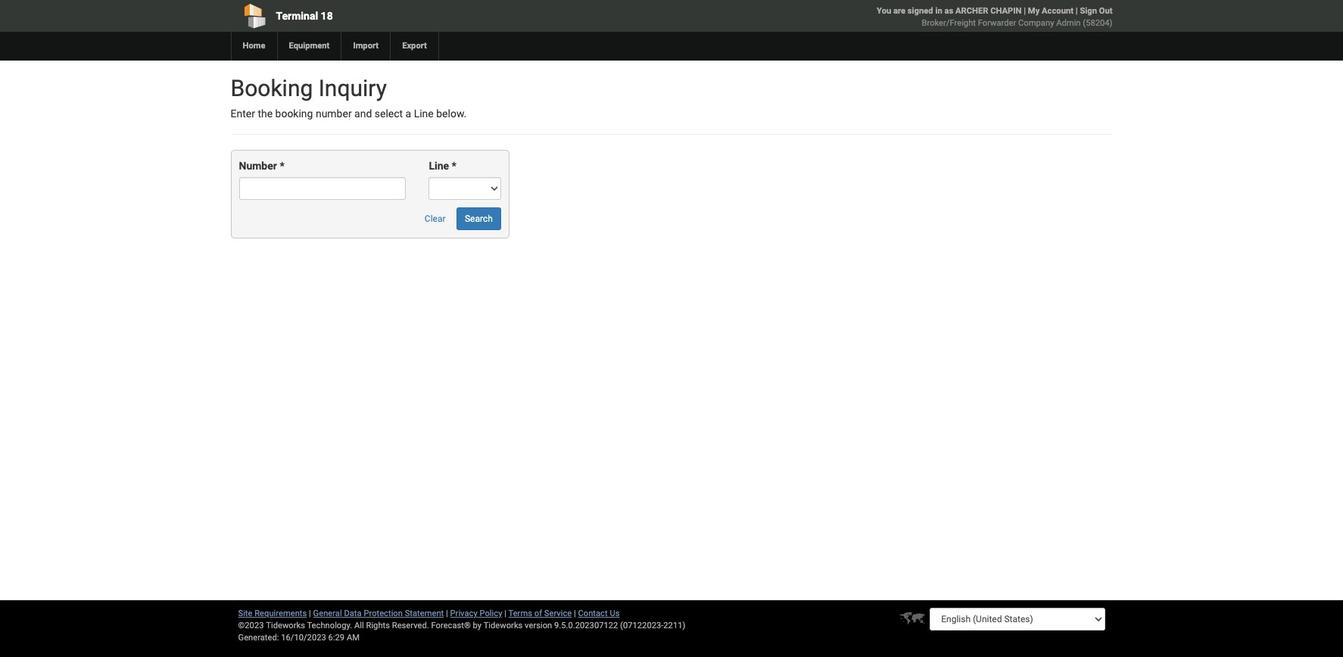 Task type: describe. For each thing, give the bounding box(es) containing it.
service
[[544, 609, 572, 619]]

18
[[321, 10, 333, 22]]

and
[[354, 108, 372, 120]]

by
[[473, 621, 482, 631]]

©2023 tideworks
[[238, 621, 305, 631]]

| left sign
[[1076, 6, 1078, 16]]

export link
[[390, 32, 438, 61]]

my account link
[[1028, 6, 1073, 16]]

general
[[313, 609, 342, 619]]

16/10/2023
[[281, 633, 326, 643]]

home
[[243, 41, 265, 51]]

all
[[354, 621, 364, 631]]

search button
[[456, 208, 501, 230]]

as
[[944, 6, 953, 16]]

| left general
[[309, 609, 311, 619]]

version
[[525, 621, 552, 631]]

requirements
[[255, 609, 307, 619]]

terms of service link
[[508, 609, 572, 619]]

(07122023-
[[620, 621, 663, 631]]

inquiry
[[318, 75, 387, 101]]

rights
[[366, 621, 390, 631]]

forecast®
[[431, 621, 471, 631]]

data
[[344, 609, 362, 619]]

generated:
[[238, 633, 279, 643]]

clear
[[425, 214, 446, 224]]

are
[[893, 6, 905, 16]]

* for number *
[[280, 160, 284, 172]]

| up 9.5.0.202307122 at left
[[574, 609, 576, 619]]

import link
[[341, 32, 390, 61]]

site
[[238, 609, 252, 619]]

the
[[258, 108, 273, 120]]

broker/freight
[[922, 18, 976, 28]]

technology.
[[307, 621, 352, 631]]

am
[[347, 633, 360, 643]]

my
[[1028, 6, 1040, 16]]



Task type: vqa. For each thing, say whether or not it's contained in the screenshot.
EXPORT 'link'
yes



Task type: locate. For each thing, give the bounding box(es) containing it.
booking inquiry enter the booking number and select a line below.
[[231, 75, 467, 120]]

privacy
[[450, 609, 477, 619]]

contact
[[578, 609, 608, 619]]

policy
[[480, 609, 502, 619]]

select
[[375, 108, 403, 120]]

admin
[[1056, 18, 1081, 28]]

you
[[877, 6, 891, 16]]

* right number
[[280, 160, 284, 172]]

* for line *
[[452, 160, 456, 172]]

home link
[[231, 32, 277, 61]]

site requirements link
[[238, 609, 307, 619]]

chapin
[[990, 6, 1022, 16]]

equipment
[[289, 41, 330, 51]]

2 * from the left
[[452, 160, 456, 172]]

terminal 18 link
[[231, 0, 585, 32]]

terms
[[508, 609, 532, 619]]

import
[[353, 41, 379, 51]]

*
[[280, 160, 284, 172], [452, 160, 456, 172]]

number *
[[239, 160, 284, 172]]

2211)
[[663, 621, 685, 631]]

1 horizontal spatial *
[[452, 160, 456, 172]]

site requirements | general data protection statement | privacy policy | terms of service | contact us ©2023 tideworks technology. all rights reserved. forecast® by tideworks version 9.5.0.202307122 (07122023-2211) generated: 16/10/2023 6:29 am
[[238, 609, 685, 643]]

9.5.0.202307122
[[554, 621, 618, 631]]

equipment link
[[277, 32, 341, 61]]

number
[[316, 108, 352, 120]]

below.
[[436, 108, 467, 120]]

| up the tideworks
[[504, 609, 506, 619]]

line
[[414, 108, 434, 120], [429, 160, 449, 172]]

tideworks
[[483, 621, 523, 631]]

6:29
[[328, 633, 345, 643]]

sign
[[1080, 6, 1097, 16]]

protection
[[364, 609, 403, 619]]

statement
[[405, 609, 444, 619]]

booking
[[275, 108, 313, 120]]

reserved.
[[392, 621, 429, 631]]

number
[[239, 160, 277, 172]]

line *
[[429, 160, 456, 172]]

enter
[[231, 108, 255, 120]]

privacy policy link
[[450, 609, 502, 619]]

us
[[610, 609, 620, 619]]

you are signed in as archer chapin | my account | sign out broker/freight forwarder company admin (58204)
[[877, 6, 1112, 28]]

signed
[[908, 6, 933, 16]]

0 horizontal spatial *
[[280, 160, 284, 172]]

in
[[935, 6, 942, 16]]

archer
[[955, 6, 988, 16]]

terminal 18
[[276, 10, 333, 22]]

1 * from the left
[[280, 160, 284, 172]]

* down below.
[[452, 160, 456, 172]]

line up 'clear' button
[[429, 160, 449, 172]]

a
[[405, 108, 411, 120]]

general data protection statement link
[[313, 609, 444, 619]]

account
[[1042, 6, 1073, 16]]

| up forecast®
[[446, 609, 448, 619]]

line inside booking inquiry enter the booking number and select a line below.
[[414, 108, 434, 120]]

terminal
[[276, 10, 318, 22]]

booking
[[231, 75, 313, 101]]

sign out link
[[1080, 6, 1112, 16]]

(58204)
[[1083, 18, 1112, 28]]

forwarder
[[978, 18, 1016, 28]]

out
[[1099, 6, 1112, 16]]

clear button
[[416, 208, 454, 230]]

1 vertical spatial line
[[429, 160, 449, 172]]

contact us link
[[578, 609, 620, 619]]

0 vertical spatial line
[[414, 108, 434, 120]]

Number * text field
[[239, 177, 406, 200]]

company
[[1018, 18, 1054, 28]]

export
[[402, 41, 427, 51]]

line right a
[[414, 108, 434, 120]]

search
[[465, 214, 493, 224]]

|
[[1024, 6, 1026, 16], [1076, 6, 1078, 16], [309, 609, 311, 619], [446, 609, 448, 619], [504, 609, 506, 619], [574, 609, 576, 619]]

of
[[534, 609, 542, 619]]

| left "my"
[[1024, 6, 1026, 16]]



